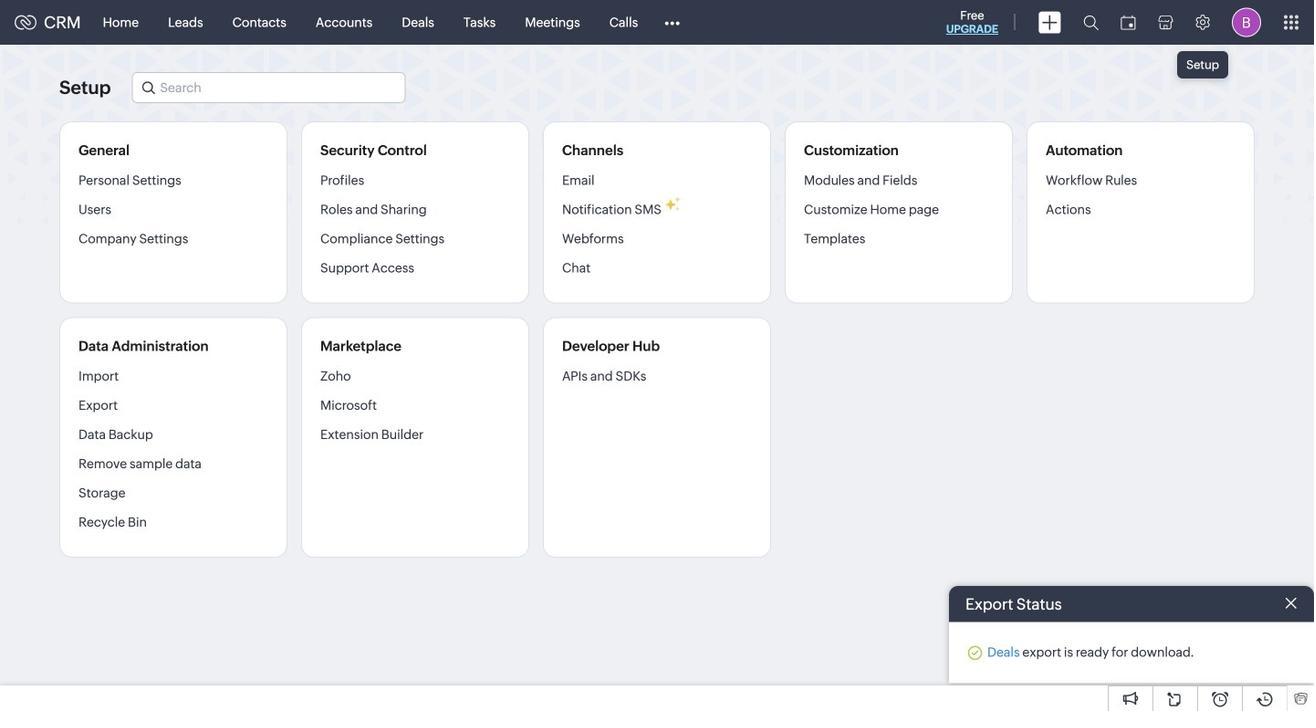 Task type: locate. For each thing, give the bounding box(es) containing it.
create menu image
[[1039, 11, 1062, 33]]

None field
[[132, 72, 406, 103]]

logo image
[[15, 15, 37, 30]]

Search text field
[[133, 73, 405, 102]]

search element
[[1073, 0, 1110, 45]]



Task type: describe. For each thing, give the bounding box(es) containing it.
profile image
[[1233, 8, 1262, 37]]

search image
[[1084, 15, 1099, 30]]

profile element
[[1222, 0, 1273, 44]]

Other Modules field
[[653, 8, 692, 37]]

calendar image
[[1121, 15, 1137, 30]]

create menu element
[[1028, 0, 1073, 44]]



